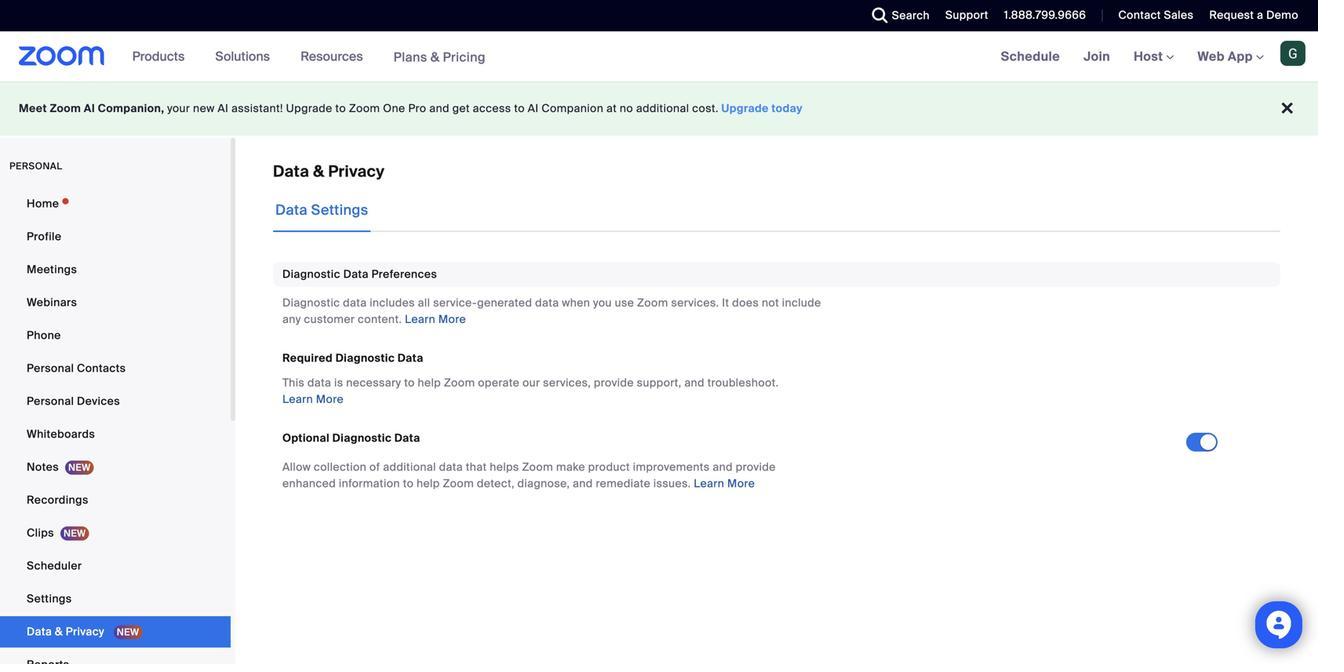 Task type: describe. For each thing, give the bounding box(es) containing it.
not
[[762, 296, 779, 310]]

no
[[620, 101, 634, 116]]

preferences
[[372, 267, 437, 282]]

personal for personal devices
[[27, 394, 74, 409]]

web app
[[1198, 48, 1254, 65]]

scheduler link
[[0, 551, 231, 582]]

host
[[1134, 48, 1167, 65]]

notes
[[27, 460, 59, 475]]

diagnostic data preferences
[[283, 267, 437, 282]]

any
[[283, 312, 301, 327]]

to right "access"
[[514, 101, 525, 116]]

zoom left one
[[349, 101, 380, 116]]

notes link
[[0, 452, 231, 484]]

products button
[[132, 31, 192, 82]]

profile
[[27, 230, 62, 244]]

remediate
[[596, 477, 651, 491]]

settings link
[[0, 584, 231, 615]]

search
[[892, 8, 930, 23]]

meet zoom ai companion, your new ai assistant! upgrade to zoom one pro and get access to ai companion at no additional cost. upgrade today
[[19, 101, 803, 116]]

our
[[523, 376, 540, 391]]

zoom up diagnose,
[[522, 460, 553, 475]]

detect,
[[477, 477, 515, 491]]

to inside allow collection of additional data that helps zoom make product improvements and provide enhanced information to help zoom detect, diagnose, and remediate issues.
[[403, 477, 414, 491]]

recordings link
[[0, 485, 231, 516]]

that
[[466, 460, 487, 475]]

you
[[593, 296, 612, 310]]

does
[[732, 296, 759, 310]]

learn more link for of
[[694, 477, 755, 491]]

and inside 'meet zoom ai companion,' "footer"
[[430, 101, 450, 116]]

data down diagnostic data preferences
[[343, 296, 367, 310]]

all
[[418, 296, 430, 310]]

sales
[[1164, 8, 1194, 22]]

data & privacy inside personal menu menu
[[27, 625, 107, 640]]

make
[[556, 460, 586, 475]]

optional
[[283, 431, 330, 446]]

personal devices
[[27, 394, 120, 409]]

meet zoom ai companion, footer
[[0, 82, 1319, 136]]

to down resources dropdown button
[[335, 101, 346, 116]]

zoom right meet
[[50, 101, 81, 116]]

generated
[[477, 296, 532, 310]]

personal devices link
[[0, 386, 231, 418]]

troubleshoot.
[[708, 376, 779, 391]]

necessary
[[346, 376, 401, 391]]

data inside tab
[[276, 201, 308, 219]]

product
[[588, 460, 630, 475]]

provide inside this data is necessary to help zoom operate our services, provide support, and troubleshoot. learn more
[[594, 376, 634, 391]]

access
[[473, 101, 511, 116]]

meetings
[[27, 263, 77, 277]]

zoom logo image
[[19, 46, 105, 66]]

it
[[722, 296, 730, 310]]

web
[[1198, 48, 1225, 65]]

content.
[[358, 312, 402, 327]]

request
[[1210, 8, 1255, 22]]

is
[[334, 376, 343, 391]]

0 vertical spatial data & privacy
[[273, 162, 385, 182]]

clips link
[[0, 518, 231, 549]]

companion
[[542, 101, 604, 116]]

request a demo
[[1210, 8, 1299, 22]]

support,
[[637, 376, 682, 391]]

one
[[383, 101, 406, 116]]

pricing
[[443, 49, 486, 65]]

settings inside settings link
[[27, 592, 72, 607]]

1 horizontal spatial &
[[313, 162, 325, 182]]

clips
[[27, 526, 54, 541]]

& inside personal menu menu
[[55, 625, 63, 640]]

webinars
[[27, 296, 77, 310]]

this
[[283, 376, 305, 391]]

meet
[[19, 101, 47, 116]]

2 upgrade from the left
[[722, 101, 769, 116]]

whiteboards link
[[0, 419, 231, 451]]

settings inside data settings tab
[[311, 201, 369, 219]]

your
[[167, 101, 190, 116]]

schedule link
[[990, 31, 1072, 82]]

devices
[[77, 394, 120, 409]]

enhanced
[[283, 477, 336, 491]]

more inside this data is necessary to help zoom operate our services, provide support, and troubleshoot. learn more
[[316, 392, 344, 407]]

information
[[339, 477, 400, 491]]

products
[[132, 48, 185, 65]]

& inside product information navigation
[[431, 49, 440, 65]]

issues.
[[654, 477, 691, 491]]

search button
[[861, 0, 934, 31]]

include
[[782, 296, 822, 310]]

more for of
[[728, 477, 755, 491]]

meetings navigation
[[990, 31, 1319, 83]]

product information navigation
[[121, 31, 498, 83]]

learn more for diagnostic data includes all service-generated data when you use zoom services. it does not include any customer content.
[[405, 312, 466, 327]]

learn more link for includes
[[405, 312, 466, 327]]

additional inside allow collection of additional data that helps zoom make product improvements and provide enhanced information to help zoom detect, diagnose, and remediate issues.
[[383, 460, 436, 475]]

zoom down that
[[443, 477, 474, 491]]

plans & pricing
[[394, 49, 486, 65]]

home link
[[0, 188, 231, 220]]

data settings tab
[[273, 188, 371, 232]]

service-
[[433, 296, 477, 310]]

improvements
[[633, 460, 710, 475]]

data left when
[[535, 296, 559, 310]]

personal for personal contacts
[[27, 361, 74, 376]]

more for includes
[[439, 312, 466, 327]]

learn more for allow collection of additional data that helps zoom make product improvements and provide enhanced information to help zoom detect, diagnose, and remediate issues.
[[694, 477, 755, 491]]

additional inside 'meet zoom ai companion,' "footer"
[[636, 101, 690, 116]]

phone link
[[0, 320, 231, 352]]

services.
[[671, 296, 719, 310]]

join link
[[1072, 31, 1123, 82]]

3 ai from the left
[[528, 101, 539, 116]]

webinars link
[[0, 287, 231, 319]]



Task type: locate. For each thing, give the bounding box(es) containing it.
1 horizontal spatial provide
[[736, 460, 776, 475]]

1 horizontal spatial additional
[[636, 101, 690, 116]]

learn right issues.
[[694, 477, 725, 491]]

upgrade today link
[[722, 101, 803, 116]]

1 vertical spatial settings
[[27, 592, 72, 607]]

1 vertical spatial provide
[[736, 460, 776, 475]]

0 vertical spatial more
[[439, 312, 466, 327]]

1 horizontal spatial learn more
[[694, 477, 755, 491]]

upgrade right cost.
[[722, 101, 769, 116]]

& down settings link
[[55, 625, 63, 640]]

allow collection of additional data that helps zoom make product improvements and provide enhanced information to help zoom detect, diagnose, and remediate issues.
[[283, 460, 776, 491]]

0 vertical spatial provide
[[594, 376, 634, 391]]

this data is necessary to help zoom operate our services, provide support, and troubleshoot. learn more
[[283, 376, 779, 407]]

personal
[[9, 160, 62, 172]]

scheduler
[[27, 559, 82, 574]]

0 horizontal spatial data & privacy
[[27, 625, 107, 640]]

companion,
[[98, 101, 164, 116]]

1 vertical spatial personal
[[27, 394, 74, 409]]

a
[[1258, 8, 1264, 22]]

banner
[[0, 31, 1319, 83]]

provide inside allow collection of additional data that helps zoom make product improvements and provide enhanced information to help zoom detect, diagnose, and remediate issues.
[[736, 460, 776, 475]]

and down make
[[573, 477, 593, 491]]

today
[[772, 101, 803, 116]]

1 horizontal spatial learn
[[405, 312, 436, 327]]

0 horizontal spatial additional
[[383, 460, 436, 475]]

diagnose,
[[518, 477, 570, 491]]

meetings link
[[0, 254, 231, 286]]

to
[[335, 101, 346, 116], [514, 101, 525, 116], [404, 376, 415, 391], [403, 477, 414, 491]]

data settings
[[276, 201, 369, 219]]

0 horizontal spatial learn
[[283, 392, 313, 407]]

ai left companion
[[528, 101, 539, 116]]

help right information
[[417, 477, 440, 491]]

help inside this data is necessary to help zoom operate our services, provide support, and troubleshoot. learn more
[[418, 376, 441, 391]]

upgrade down product information navigation
[[286, 101, 333, 116]]

0 vertical spatial learn more
[[405, 312, 466, 327]]

more down service-
[[439, 312, 466, 327]]

2 ai from the left
[[218, 101, 229, 116]]

ai left companion,
[[84, 101, 95, 116]]

0 vertical spatial &
[[431, 49, 440, 65]]

&
[[431, 49, 440, 65], [313, 162, 325, 182], [55, 625, 63, 640]]

1 vertical spatial data & privacy
[[27, 625, 107, 640]]

1 horizontal spatial data & privacy
[[273, 162, 385, 182]]

learn down this
[[283, 392, 313, 407]]

learn
[[405, 312, 436, 327], [283, 392, 313, 407], [694, 477, 725, 491]]

learn more link down all
[[405, 312, 466, 327]]

diagnostic inside diagnostic data includes all service-generated data when you use zoom services. it does not include any customer content.
[[283, 296, 340, 310]]

help right 'necessary'
[[418, 376, 441, 391]]

profile picture image
[[1281, 41, 1306, 66]]

app
[[1228, 48, 1254, 65]]

settings
[[311, 201, 369, 219], [27, 592, 72, 607]]

and inside this data is necessary to help zoom operate our services, provide support, and troubleshoot. learn more
[[685, 376, 705, 391]]

1 vertical spatial more
[[316, 392, 344, 407]]

plans
[[394, 49, 427, 65]]

solutions
[[215, 48, 270, 65]]

home
[[27, 197, 59, 211]]

and left "get"
[[430, 101, 450, 116]]

operate
[[478, 376, 520, 391]]

1 horizontal spatial privacy
[[328, 162, 385, 182]]

more right issues.
[[728, 477, 755, 491]]

2 horizontal spatial more
[[728, 477, 755, 491]]

at
[[607, 101, 617, 116]]

when
[[562, 296, 590, 310]]

data left the is
[[308, 376, 331, 391]]

additional right no
[[636, 101, 690, 116]]

banner containing products
[[0, 31, 1319, 83]]

request a demo link
[[1198, 0, 1319, 31], [1210, 8, 1299, 22]]

1 horizontal spatial learn more link
[[405, 312, 466, 327]]

1 upgrade from the left
[[286, 101, 333, 116]]

zoom right use
[[637, 296, 669, 310]]

2 vertical spatial &
[[55, 625, 63, 640]]

learn more
[[405, 312, 466, 327], [694, 477, 755, 491]]

zoom inside this data is necessary to help zoom operate our services, provide support, and troubleshoot. learn more
[[444, 376, 475, 391]]

phone
[[27, 328, 61, 343]]

customer
[[304, 312, 355, 327]]

resources button
[[301, 31, 370, 82]]

1 vertical spatial additional
[[383, 460, 436, 475]]

0 vertical spatial learn more link
[[405, 312, 466, 327]]

assistant!
[[232, 101, 283, 116]]

use
[[615, 296, 634, 310]]

zoom
[[50, 101, 81, 116], [349, 101, 380, 116], [637, 296, 669, 310], [444, 376, 475, 391], [522, 460, 553, 475], [443, 477, 474, 491]]

settings down the scheduler
[[27, 592, 72, 607]]

to right 'necessary'
[[404, 376, 415, 391]]

0 horizontal spatial &
[[55, 625, 63, 640]]

1 vertical spatial help
[[417, 477, 440, 491]]

personal menu menu
[[0, 188, 231, 665]]

solutions button
[[215, 31, 277, 82]]

to right information
[[403, 477, 414, 491]]

0 vertical spatial learn
[[405, 312, 436, 327]]

personal inside personal contacts link
[[27, 361, 74, 376]]

learn more right issues.
[[694, 477, 755, 491]]

learn for data
[[405, 312, 436, 327]]

personal contacts
[[27, 361, 126, 376]]

0 horizontal spatial more
[[316, 392, 344, 407]]

1 vertical spatial learn
[[283, 392, 313, 407]]

pro
[[408, 101, 427, 116]]

1.888.799.9666
[[1005, 8, 1087, 22]]

helps
[[490, 460, 519, 475]]

1 vertical spatial learn more
[[694, 477, 755, 491]]

2 vertical spatial more
[[728, 477, 755, 491]]

data left that
[[439, 460, 463, 475]]

learn more link down this
[[283, 392, 344, 407]]

privacy inside personal menu menu
[[66, 625, 104, 640]]

additional right the of
[[383, 460, 436, 475]]

0 vertical spatial additional
[[636, 101, 690, 116]]

2 vertical spatial learn
[[694, 477, 725, 491]]

2 horizontal spatial learn more link
[[694, 477, 755, 491]]

0 horizontal spatial ai
[[84, 101, 95, 116]]

of
[[370, 460, 380, 475]]

includes
[[370, 296, 415, 310]]

learn for collection
[[694, 477, 725, 491]]

personal inside personal devices link
[[27, 394, 74, 409]]

data inside this data is necessary to help zoom operate our services, provide support, and troubleshoot. learn more
[[308, 376, 331, 391]]

services,
[[543, 376, 591, 391]]

resources
[[301, 48, 363, 65]]

1 vertical spatial &
[[313, 162, 325, 182]]

plans & pricing link
[[394, 49, 486, 65], [394, 49, 486, 65]]

0 horizontal spatial learn more
[[405, 312, 466, 327]]

settings up diagnostic data preferences
[[311, 201, 369, 219]]

2 vertical spatial learn more link
[[694, 477, 755, 491]]

data & privacy up data settings
[[273, 162, 385, 182]]

learn inside this data is necessary to help zoom operate our services, provide support, and troubleshoot. learn more
[[283, 392, 313, 407]]

contacts
[[77, 361, 126, 376]]

privacy up data settings tab
[[328, 162, 385, 182]]

0 vertical spatial help
[[418, 376, 441, 391]]

upgrade
[[286, 101, 333, 116], [722, 101, 769, 116]]

get
[[453, 101, 470, 116]]

personal up whiteboards
[[27, 394, 74, 409]]

new
[[193, 101, 215, 116]]

ai right new
[[218, 101, 229, 116]]

1 horizontal spatial upgrade
[[722, 101, 769, 116]]

& up data settings
[[313, 162, 325, 182]]

host button
[[1134, 48, 1175, 65]]

recordings
[[27, 493, 88, 508]]

1 ai from the left
[[84, 101, 95, 116]]

0 vertical spatial settings
[[311, 201, 369, 219]]

1 personal from the top
[[27, 361, 74, 376]]

optional diagnostic data
[[283, 431, 420, 446]]

and
[[430, 101, 450, 116], [685, 376, 705, 391], [713, 460, 733, 475], [573, 477, 593, 491]]

2 horizontal spatial learn
[[694, 477, 725, 491]]

zoom left operate
[[444, 376, 475, 391]]

learn more link right issues.
[[694, 477, 755, 491]]

privacy
[[328, 162, 385, 182], [66, 625, 104, 640]]

support
[[946, 8, 989, 22]]

privacy down settings link
[[66, 625, 104, 640]]

contact
[[1119, 8, 1162, 22]]

data inside allow collection of additional data that helps zoom make product improvements and provide enhanced information to help zoom detect, diagnose, and remediate issues.
[[439, 460, 463, 475]]

help
[[418, 376, 441, 391], [417, 477, 440, 491]]

2 personal from the top
[[27, 394, 74, 409]]

1 vertical spatial privacy
[[66, 625, 104, 640]]

and right improvements
[[713, 460, 733, 475]]

0 horizontal spatial privacy
[[66, 625, 104, 640]]

learn more down all
[[405, 312, 466, 327]]

collection
[[314, 460, 367, 475]]

2 horizontal spatial ai
[[528, 101, 539, 116]]

contact sales
[[1119, 8, 1194, 22]]

allow
[[283, 460, 311, 475]]

and right support,
[[685, 376, 705, 391]]

0 horizontal spatial provide
[[594, 376, 634, 391]]

profile link
[[0, 221, 231, 253]]

zoom inside diagnostic data includes all service-generated data when you use zoom services. it does not include any customer content.
[[637, 296, 669, 310]]

help inside allow collection of additional data that helps zoom make product improvements and provide enhanced information to help zoom detect, diagnose, and remediate issues.
[[417, 477, 440, 491]]

& right plans
[[431, 49, 440, 65]]

whiteboards
[[27, 427, 95, 442]]

1 horizontal spatial settings
[[311, 201, 369, 219]]

cost.
[[693, 101, 719, 116]]

0 horizontal spatial upgrade
[[286, 101, 333, 116]]

personal contacts link
[[0, 353, 231, 385]]

0 vertical spatial personal
[[27, 361, 74, 376]]

more down the is
[[316, 392, 344, 407]]

learn down all
[[405, 312, 436, 327]]

1 horizontal spatial ai
[[218, 101, 229, 116]]

1 horizontal spatial more
[[439, 312, 466, 327]]

data inside personal menu menu
[[27, 625, 52, 640]]

1.888.799.9666 button
[[993, 0, 1091, 31], [1005, 8, 1087, 22]]

schedule
[[1001, 48, 1060, 65]]

2 horizontal spatial &
[[431, 49, 440, 65]]

0 horizontal spatial learn more link
[[283, 392, 344, 407]]

support link
[[934, 0, 993, 31], [946, 8, 989, 22]]

personal down phone
[[27, 361, 74, 376]]

0 vertical spatial privacy
[[328, 162, 385, 182]]

demo
[[1267, 8, 1299, 22]]

data & privacy down settings link
[[27, 625, 107, 640]]

data & privacy
[[273, 162, 385, 182], [27, 625, 107, 640]]

0 horizontal spatial settings
[[27, 592, 72, 607]]

to inside this data is necessary to help zoom operate our services, provide support, and troubleshoot. learn more
[[404, 376, 415, 391]]

1 vertical spatial learn more link
[[283, 392, 344, 407]]



Task type: vqa. For each thing, say whether or not it's contained in the screenshot.
'Sign In' Link
no



